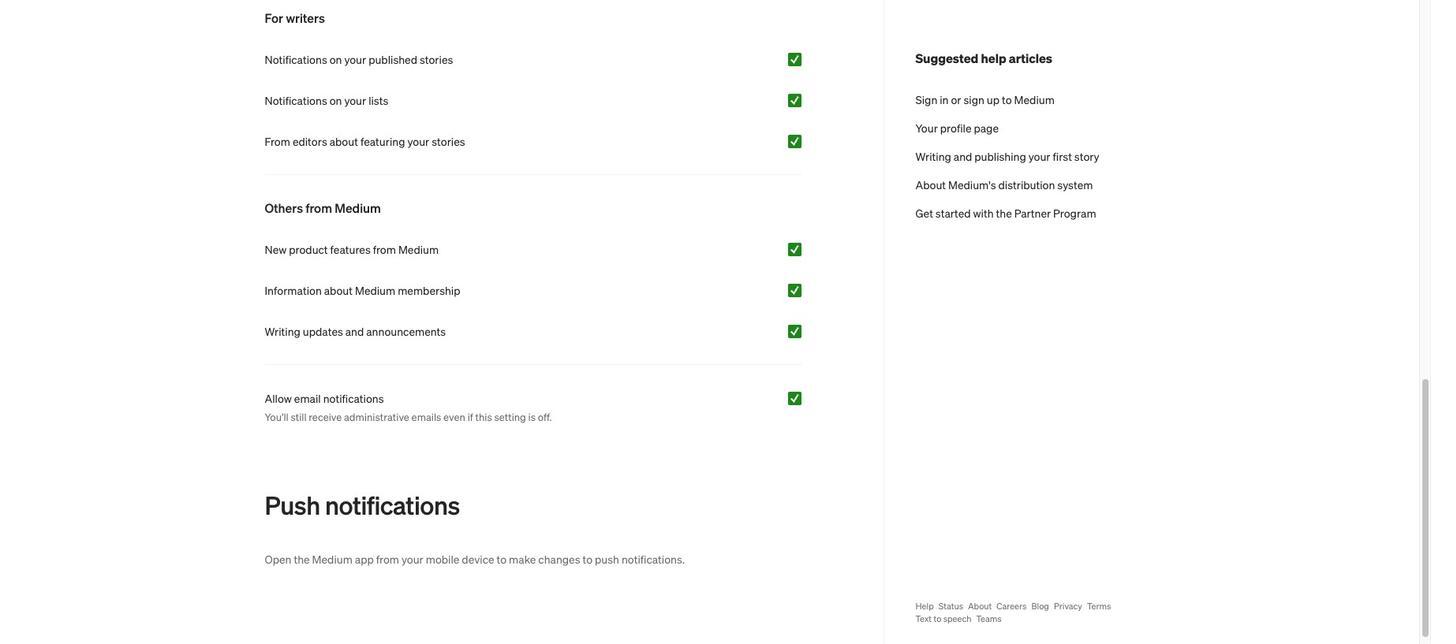 Task type: vqa. For each thing, say whether or not it's contained in the screenshot.
2022 on the right of the page
no



Task type: describe. For each thing, give the bounding box(es) containing it.
blog link
[[1032, 601, 1050, 613]]

help
[[916, 601, 934, 612]]

in
[[940, 92, 949, 107]]

your right featuring
[[408, 134, 430, 148]]

or
[[951, 92, 962, 107]]

about link
[[968, 601, 992, 613]]

articles
[[1009, 50, 1053, 66]]

even
[[444, 410, 466, 424]]

on for lists
[[330, 93, 342, 107]]

teams
[[977, 614, 1002, 625]]

others
[[265, 200, 303, 216]]

others from medium
[[265, 200, 381, 216]]

status link
[[939, 601, 964, 613]]

mobile
[[426, 552, 460, 567]]

open
[[265, 552, 292, 567]]

announcements
[[366, 324, 446, 339]]

suggested
[[916, 50, 979, 66]]

started
[[936, 206, 971, 220]]

information about medium membership
[[265, 283, 461, 298]]

text to speech link
[[916, 613, 972, 626]]

push notifications
[[265, 489, 460, 521]]

privacy link
[[1054, 601, 1083, 613]]

new
[[265, 242, 287, 257]]

new product features from medium button
[[265, 242, 801, 257]]

with
[[974, 206, 994, 220]]

writing updates and announcements
[[265, 324, 446, 339]]

writing updates and announcements button
[[265, 324, 801, 339]]

for
[[265, 9, 283, 26]]

open the medium app from your mobile device to make changes to push notifications.
[[265, 552, 685, 567]]

help status about careers blog privacy terms text to speech teams
[[916, 601, 1112, 625]]

sign
[[916, 92, 938, 107]]

suggested help articles
[[916, 50, 1053, 66]]

sign in or sign up to medium
[[916, 92, 1055, 107]]

get
[[916, 206, 934, 220]]

about inside information about medium membership button
[[324, 283, 353, 298]]

updates
[[303, 324, 343, 339]]

distribution
[[999, 178, 1056, 192]]

emails
[[412, 410, 441, 424]]

notifications on your lists
[[265, 93, 388, 107]]

your inside "button"
[[344, 52, 366, 66]]

story
[[1075, 149, 1100, 163]]

system
[[1058, 178, 1093, 192]]

allow
[[265, 391, 292, 406]]

from editors about featuring your stories button
[[265, 133, 801, 149]]

to inside sign in or sign up to medium link
[[1002, 92, 1012, 107]]

notifications on your lists button
[[265, 92, 801, 108]]

notifications on your published stories button
[[265, 51, 801, 67]]

notifications for notifications on your published stories
[[265, 52, 327, 66]]

from inside new product features from medium button
[[373, 242, 396, 257]]

writers
[[286, 9, 325, 26]]

writing and publishing your first story link
[[916, 148, 1155, 164]]

is
[[528, 410, 536, 424]]

medium for others from medium
[[335, 200, 381, 216]]

careers link
[[997, 601, 1027, 613]]

still
[[291, 410, 307, 424]]

medium for open the medium app from your mobile device to make changes to push notifications.
[[312, 552, 353, 567]]

medium's
[[949, 178, 996, 192]]

membership
[[398, 283, 461, 298]]

blog
[[1032, 601, 1050, 612]]

notifications.
[[622, 552, 685, 567]]

you'll
[[265, 410, 289, 424]]

make
[[509, 552, 536, 567]]

from editors about featuring your stories
[[265, 134, 465, 148]]

writing for writing and publishing your first story
[[916, 149, 952, 163]]

changes
[[539, 552, 580, 567]]

writing and publishing your first story
[[916, 149, 1100, 163]]

push
[[595, 552, 620, 567]]



Task type: locate. For each thing, give the bounding box(es) containing it.
the right open on the left of the page
[[294, 552, 310, 567]]

1 horizontal spatial about
[[968, 601, 992, 612]]

notifications inside "button"
[[265, 52, 327, 66]]

your
[[344, 52, 366, 66], [344, 93, 366, 107], [408, 134, 430, 148], [1029, 149, 1051, 163], [402, 552, 424, 567]]

writing for writing updates and announcements
[[265, 324, 301, 339]]

notifications inside button
[[265, 93, 327, 107]]

notifications down for writers
[[265, 52, 327, 66]]

get started with the partner program
[[916, 206, 1097, 220]]

1 vertical spatial about
[[324, 283, 353, 298]]

partner
[[1015, 206, 1051, 220]]

about inside help status about careers blog privacy terms text to speech teams
[[968, 601, 992, 612]]

0 vertical spatial notifications
[[265, 52, 327, 66]]

1 vertical spatial the
[[294, 552, 310, 567]]

and right the "updates"
[[345, 324, 364, 339]]

editors
[[293, 134, 327, 148]]

about up the get
[[916, 178, 946, 192]]

medium
[[1015, 92, 1055, 107], [335, 200, 381, 216], [398, 242, 439, 257], [355, 283, 396, 298], [312, 552, 353, 567]]

on for published
[[330, 52, 342, 66]]

on
[[330, 52, 342, 66], [330, 93, 342, 107]]

1 vertical spatial notifications
[[265, 93, 327, 107]]

and down your profile page
[[954, 149, 973, 163]]

about medium's distribution system
[[916, 178, 1093, 192]]

product
[[289, 242, 328, 257]]

1 on from the top
[[330, 52, 342, 66]]

to left make
[[497, 552, 507, 567]]

on inside notifications on your published stories "button"
[[330, 52, 342, 66]]

from right app
[[376, 552, 399, 567]]

about inside from editors about featuring your stories button
[[330, 134, 358, 148]]

sign
[[964, 92, 985, 107]]

careers
[[997, 601, 1027, 612]]

from right 'features'
[[373, 242, 396, 257]]

push
[[265, 489, 320, 521]]

setting
[[494, 410, 526, 424]]

1 horizontal spatial writing
[[916, 149, 952, 163]]

your left first
[[1029, 149, 1051, 163]]

information about medium membership button
[[265, 283, 801, 298]]

0 horizontal spatial writing
[[265, 324, 301, 339]]

allow email notifications you'll still receive administrative emails even if this setting is off.
[[265, 391, 552, 424]]

0 horizontal spatial about
[[916, 178, 946, 192]]

notifications
[[323, 391, 384, 406], [325, 489, 460, 521]]

0 vertical spatial stories
[[420, 52, 453, 66]]

notifications for notifications on your lists
[[265, 93, 327, 107]]

off.
[[538, 410, 552, 424]]

notifications up app
[[325, 489, 460, 521]]

0 horizontal spatial the
[[294, 552, 310, 567]]

1 vertical spatial notifications
[[325, 489, 460, 521]]

0 horizontal spatial and
[[345, 324, 364, 339]]

from
[[265, 134, 290, 148]]

stories right featuring
[[432, 134, 465, 148]]

help link
[[916, 601, 934, 613]]

writing inside 'button'
[[265, 324, 301, 339]]

from right others
[[306, 200, 332, 216]]

medium up membership
[[398, 242, 439, 257]]

privacy
[[1054, 601, 1083, 612]]

0 vertical spatial from
[[306, 200, 332, 216]]

on inside the notifications on your lists button
[[330, 93, 342, 107]]

0 vertical spatial notifications
[[323, 391, 384, 406]]

profile
[[941, 121, 972, 135]]

notifications on your published stories
[[265, 52, 453, 66]]

the
[[996, 206, 1012, 220], [294, 552, 310, 567]]

new product features from medium
[[265, 242, 439, 257]]

0 vertical spatial the
[[996, 206, 1012, 220]]

sign in or sign up to medium link
[[916, 92, 1155, 107]]

your profile page
[[916, 121, 999, 135]]

stories inside button
[[432, 134, 465, 148]]

about
[[916, 178, 946, 192], [968, 601, 992, 612]]

speech
[[944, 614, 972, 625]]

1 vertical spatial writing
[[265, 324, 301, 339]]

text
[[916, 614, 932, 625]]

status
[[939, 601, 964, 612]]

medium up your profile page link
[[1015, 92, 1055, 107]]

1 horizontal spatial and
[[954, 149, 973, 163]]

1 vertical spatial from
[[373, 242, 396, 257]]

and
[[954, 149, 973, 163], [345, 324, 364, 339]]

medium up "new product features from medium"
[[335, 200, 381, 216]]

app
[[355, 552, 374, 567]]

the inside get started with the partner program link
[[996, 206, 1012, 220]]

0 vertical spatial writing
[[916, 149, 952, 163]]

page
[[974, 121, 999, 135]]

program
[[1054, 206, 1097, 220]]

administrative
[[344, 410, 410, 424]]

information
[[265, 283, 322, 298]]

and inside 'button'
[[345, 324, 364, 339]]

the right with
[[996, 206, 1012, 220]]

0 vertical spatial and
[[954, 149, 973, 163]]

1 vertical spatial and
[[345, 324, 364, 339]]

on up notifications on your lists
[[330, 52, 342, 66]]

up
[[987, 92, 1000, 107]]

notifications up administrative
[[323, 391, 384, 406]]

0 vertical spatial about
[[330, 134, 358, 148]]

medium left app
[[312, 552, 353, 567]]

for writers
[[265, 9, 325, 26]]

0 vertical spatial about
[[916, 178, 946, 192]]

your profile page link
[[916, 120, 1155, 136]]

1 notifications from the top
[[265, 52, 327, 66]]

help
[[981, 50, 1007, 66]]

lists
[[369, 93, 388, 107]]

2 on from the top
[[330, 93, 342, 107]]

to right up on the right top of the page
[[1002, 92, 1012, 107]]

to left push
[[583, 552, 593, 567]]

about
[[330, 134, 358, 148], [324, 283, 353, 298]]

teams link
[[977, 613, 1002, 626]]

1 horizontal spatial the
[[996, 206, 1012, 220]]

1 vertical spatial stories
[[432, 134, 465, 148]]

1 vertical spatial on
[[330, 93, 342, 107]]

writing
[[916, 149, 952, 163], [265, 324, 301, 339]]

notifications up editors
[[265, 93, 327, 107]]

email
[[294, 391, 321, 406]]

to inside help status about careers blog privacy terms text to speech teams
[[934, 614, 942, 625]]

receive
[[309, 410, 342, 424]]

from
[[306, 200, 332, 216], [373, 242, 396, 257], [376, 552, 399, 567]]

your left mobile
[[402, 552, 424, 567]]

to right text
[[934, 614, 942, 625]]

0 vertical spatial on
[[330, 52, 342, 66]]

writing left the "updates"
[[265, 324, 301, 339]]

about down 'features'
[[324, 283, 353, 298]]

1 vertical spatial about
[[968, 601, 992, 612]]

published
[[369, 52, 417, 66]]

your left published
[[344, 52, 366, 66]]

terms link
[[1087, 601, 1112, 613]]

your
[[916, 121, 938, 135]]

device
[[462, 552, 494, 567]]

featuring
[[361, 134, 405, 148]]

this
[[476, 410, 492, 424]]

stories right published
[[420, 52, 453, 66]]

2 vertical spatial from
[[376, 552, 399, 567]]

2 notifications from the top
[[265, 93, 327, 107]]

your left lists
[[344, 93, 366, 107]]

on left lists
[[330, 93, 342, 107]]

terms
[[1087, 601, 1112, 612]]

notifications inside "allow email notifications you'll still receive administrative emails even if this setting is off."
[[323, 391, 384, 406]]

about right editors
[[330, 134, 358, 148]]

get started with the partner program link
[[916, 205, 1155, 221]]

medium up writing updates and announcements
[[355, 283, 396, 298]]

about medium's distribution system link
[[916, 177, 1155, 193]]

if
[[468, 410, 473, 424]]

writing down your on the top of the page
[[916, 149, 952, 163]]

about up teams
[[968, 601, 992, 612]]

first
[[1053, 149, 1073, 163]]

stories inside "button"
[[420, 52, 453, 66]]

features
[[330, 242, 371, 257]]

medium for information about medium membership
[[355, 283, 396, 298]]

publishing
[[975, 149, 1027, 163]]



